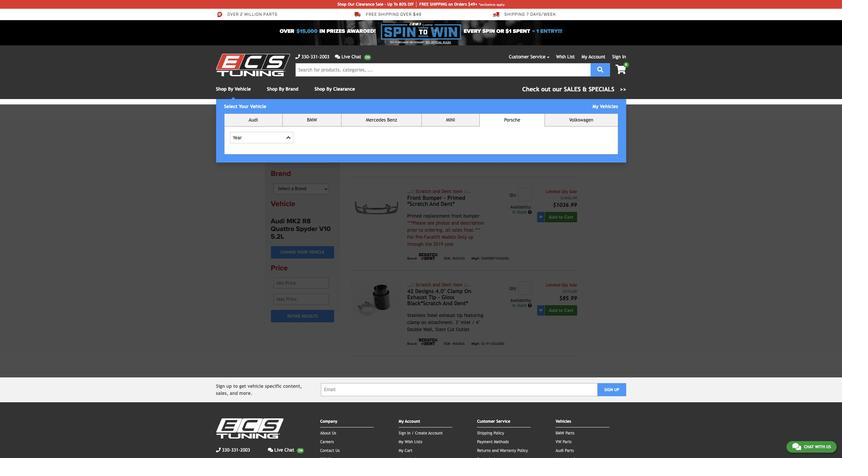 Task type: locate. For each thing, give the bounding box(es) containing it.
1 vertical spatial and
[[443, 301, 453, 307]]

0 horizontal spatial mk2
[[287, 218, 301, 226]]

tab list
[[224, 114, 619, 155]]

change
[[281, 250, 296, 255]]

bmw up the vw
[[556, 432, 565, 436]]

0 vertical spatial add to cart
[[549, 215, 574, 220]]

2 horizontal spatial v10
[[557, 111, 565, 116]]

0 vertical spatial add to cart button
[[546, 212, 578, 223]]

1 vertical spatial 331-
[[231, 448, 241, 453]]

0 vertical spatial primed
[[448, 195, 466, 201]]

select
[[224, 104, 238, 109]]

0 vertical spatial 330-331-2003 link
[[296, 54, 330, 61]]

0 horizontal spatial quattro
[[271, 225, 295, 233]]

sign inside button
[[605, 388, 614, 393]]

clearance up audi mk2 r8 quattro spyder v10 5.2l link
[[334, 86, 355, 92]]

over
[[401, 12, 412, 17]]

us
[[332, 432, 337, 436], [827, 446, 832, 450], [336, 449, 340, 454]]

0 horizontal spatial vehicles
[[556, 420, 572, 425]]

0 vertical spatial sale
[[376, 2, 384, 7]]

and up exhaust on the right bottom of page
[[443, 301, 453, 307]]

audi mk2 r8 quattro spyder v10 5.2l
[[294, 109, 361, 114], [497, 111, 576, 116], [271, 218, 331, 241]]

to down $85.99
[[559, 308, 564, 314]]

by
[[228, 86, 234, 92], [279, 86, 285, 92], [327, 86, 332, 92]]

mfg#: left ex-
[[472, 343, 480, 346]]

add to cart button for $85.99
[[546, 306, 578, 316]]

1 vertical spatial account
[[405, 420, 421, 425]]

1 vertical spatial shipping
[[478, 432, 493, 436]]

free shipping over $49 link
[[355, 11, 422, 17]]

0 vertical spatial qty
[[562, 190, 569, 194]]

and down front
[[452, 221, 459, 226]]

qty for $1036.99
[[562, 190, 569, 194]]

330-331-2003 link for rightmost comments image
[[296, 54, 330, 61]]

3"
[[456, 320, 460, 326]]

0 horizontal spatial over
[[228, 12, 239, 17]]

0 vertical spatial qty:
[[510, 193, 518, 198]]

None number field
[[519, 188, 532, 202], [519, 282, 532, 295], [519, 188, 532, 202], [519, 282, 532, 295]]

limited inside limited qty sale $1892.99 $1036.99
[[546, 190, 561, 194]]

0 horizontal spatial 330-331-2003 link
[[216, 447, 250, 454]]

my account up sign in / create account 'link' at the bottom
[[399, 420, 421, 425]]

0 vertical spatial question circle image
[[528, 211, 532, 215]]

parts for the bmw parts link
[[566, 432, 575, 436]]

audi parts link down vw parts
[[556, 449, 574, 454]]

audi down shop by brand
[[271, 109, 279, 114]]

and for scratch and dent item 42 designs 4.0" clamp on exhaust tip - gloss black*scratch and dent*
[[433, 283, 441, 288]]

0 horizontal spatial wish
[[405, 440, 414, 445]]

and inside scratch and dent item front bumper - primed *scratch and dent*
[[430, 201, 440, 208]]

2 scratch from the top
[[416, 283, 432, 288]]

in
[[320, 28, 325, 35]]

add to cart for $1036.99
[[549, 215, 574, 220]]

stock for $1036.99
[[517, 210, 527, 215]]

customer service up the shipping policy link
[[478, 420, 511, 425]]

my down specials
[[593, 104, 599, 109]]

live chat for rightmost comments image
[[342, 54, 362, 60]]

/ inside stainless steel exhaust tip featuring clamp on attachment. 3" inlet / 4" double wall, slant cut outlet
[[473, 320, 475, 326]]

primed up front
[[448, 195, 466, 201]]

and inside 'primed replacement front bumper ***please see photos and description prior to ordering, all sales final.*** for pre-facelift models only up through the 2019 year'
[[452, 221, 459, 226]]

0 vertical spatial comments image
[[335, 55, 341, 59]]

1 qty from the top
[[562, 190, 569, 194]]

2 qty: from the top
[[510, 287, 518, 291]]

sale inside limited qty sale $1892.99 $1036.99
[[570, 190, 578, 194]]

0 vertical spatial brand
[[286, 86, 299, 92]]

over left $15,000
[[280, 28, 295, 35]]

audi parts link down shop by brand
[[271, 109, 293, 114]]

spyder left clear
[[542, 111, 556, 116]]

quattro left clear
[[525, 111, 541, 116]]

steel
[[427, 313, 438, 319]]

customer inside dropdown button
[[509, 54, 529, 60]]

audi mk2 r8 quattro spyder v10 5.2l up porsche
[[497, 111, 576, 116]]

bmw for bmw
[[307, 117, 317, 123]]

phone image for bottom comments image
[[216, 448, 221, 453]]

add down limited qty sale $110.00 $85.99
[[549, 308, 558, 314]]

1 vertical spatial customer
[[478, 420, 496, 425]]

1 horizontal spatial by
[[279, 86, 285, 92]]

qty: for $1036.99
[[510, 193, 518, 198]]

1 question circle image from the top
[[528, 211, 532, 215]]

free
[[420, 2, 429, 7]]

1 horizontal spatial live chat
[[342, 54, 362, 60]]

parts down shop by brand
[[280, 109, 289, 114]]

scratch up the bumper
[[416, 189, 432, 194]]

0 vertical spatial add to wish list image
[[540, 216, 543, 219]]

and inside sign up to get vehicle specific content, sales, and more.
[[230, 391, 238, 397]]

question circle image
[[528, 211, 532, 215], [528, 304, 532, 308]]

add to cart down $85.99
[[549, 308, 574, 314]]

mfg#: for 42 designs 4.0" clamp on exhaust tip - gloss black*scratch and dent*
[[472, 343, 480, 346]]

sale up the $1892.99
[[570, 190, 578, 194]]

audi parts down shop by brand
[[271, 109, 289, 114]]

add down $1036.99
[[549, 215, 558, 220]]

0 vertical spatial service
[[531, 54, 546, 60]]

1 vertical spatial cart
[[565, 308, 574, 314]]

1 vertical spatial live chat
[[275, 448, 295, 453]]

2 brand: from the top
[[408, 343, 418, 346]]

see official rules link
[[426, 41, 451, 45]]

us for contact us
[[336, 449, 340, 454]]

add to cart for $85.99
[[549, 308, 574, 314]]

2 in stock from the top
[[513, 304, 528, 308]]

Search text field
[[296, 63, 591, 77]]

1 horizontal spatial v10
[[346, 109, 352, 114]]

stock for $85.99
[[517, 304, 527, 308]]

ecs tuning image
[[216, 54, 290, 76], [216, 419, 283, 439]]

availability: for $85.99
[[511, 299, 532, 303]]

scratch for designs
[[416, 283, 432, 288]]

shop for shop by clearance
[[315, 86, 325, 92]]

2 vertical spatial -
[[438, 295, 440, 301]]

***please
[[408, 221, 426, 226]]

1 item from the top
[[453, 189, 463, 194]]

- inside scratch and dent item 42 designs 4.0" clamp on exhaust tip - gloss black*scratch and dent*
[[438, 295, 440, 301]]

1 vertical spatial availability:
[[511, 299, 532, 303]]

in stock
[[513, 210, 528, 215], [513, 304, 528, 308]]

shop for shop by vehicle
[[216, 86, 227, 92]]

audi up change
[[271, 218, 285, 226]]

purchase
[[396, 41, 409, 44]]

es#: for dent*
[[445, 257, 451, 261]]

Email email field
[[321, 384, 598, 397]]

limited up $85.99
[[546, 283, 561, 288]]

1 vertical spatial bmw
[[556, 432, 565, 436]]

1 horizontal spatial -
[[438, 295, 440, 301]]

2 item from the top
[[453, 283, 463, 288]]

see
[[428, 221, 435, 226]]

service down 1
[[531, 54, 546, 60]]

availability: for $1036.99
[[511, 205, 532, 210]]

policy right warranty
[[518, 449, 528, 454]]

over left 2
[[228, 12, 239, 17]]

0 vertical spatial over
[[228, 12, 239, 17]]

0 vertical spatial phone image
[[296, 55, 300, 59]]

audi down the shop by brand link
[[294, 109, 302, 114]]

0 vertical spatial and
[[430, 201, 440, 208]]

0 horizontal spatial phone image
[[216, 448, 221, 453]]

wish up the my cart link
[[405, 440, 414, 445]]

mk2 inside audi mk2 r8 quattro spyder v10 5.2l
[[287, 218, 301, 226]]

customer down spent
[[509, 54, 529, 60]]

es#: for tip
[[445, 343, 451, 346]]

limited inside limited qty sale $110.00 $85.99
[[546, 283, 561, 288]]

sign inside sign up to get vehicle specific content, sales, and more.
[[216, 384, 225, 390]]

audi up porsche
[[497, 111, 507, 116]]

add to wish list image
[[540, 216, 543, 219], [540, 309, 543, 313]]

customer
[[509, 54, 529, 60], [478, 420, 496, 425]]

item inside scratch and dent item front bumper - primed *scratch and dent*
[[453, 189, 463, 194]]

1 brand: from the top
[[408, 257, 418, 261]]

customer up the shipping policy link
[[478, 420, 496, 425]]

3 by from the left
[[327, 86, 332, 92]]

to down $1036.99
[[559, 215, 564, 220]]

0 vertical spatial audi parts
[[271, 109, 289, 114]]

es#: left 4620103
[[445, 257, 451, 261]]

payment methods
[[478, 440, 509, 445]]

my up my wish lists 'link'
[[399, 420, 404, 425]]

-
[[385, 2, 387, 7], [444, 195, 446, 201], [438, 295, 440, 301]]

r8 inside audi mk2 r8 quattro spyder v10 5.2l
[[303, 218, 311, 226]]

parts down vw parts
[[565, 449, 574, 454]]

r8 up porsche
[[518, 111, 524, 116]]

0 horizontal spatial service
[[497, 420, 511, 425]]

2 qty from the top
[[562, 283, 569, 288]]

1 horizontal spatial audi parts
[[556, 449, 574, 454]]

2 horizontal spatial up
[[615, 388, 620, 393]]

2 by from the left
[[279, 86, 285, 92]]

scratch inside scratch and dent item front bumper - primed *scratch and dent*
[[416, 189, 432, 194]]

contact us link
[[320, 449, 340, 454]]

5.2l up the volkswagen
[[567, 111, 576, 116]]

0 vertical spatial 2003
[[320, 54, 330, 60]]

v10 down sales
[[557, 111, 565, 116]]

cart down my wish lists 'link'
[[405, 449, 413, 454]]

dent*
[[441, 201, 455, 208], [455, 301, 469, 307]]

my down my wish lists 'link'
[[399, 449, 404, 454]]

2 horizontal spatial quattro
[[525, 111, 541, 116]]

1 vertical spatial mfg#:
[[472, 343, 480, 346]]

audi down select your vehicle
[[249, 117, 258, 123]]

service up the shipping policy link
[[497, 420, 511, 425]]

0 vertical spatial 330-331-2003
[[302, 54, 330, 60]]

dent up 4.0"
[[442, 283, 452, 288]]

sign for sign in
[[613, 54, 621, 60]]

2 add to cart from the top
[[549, 308, 574, 314]]

sale left 'up'
[[376, 2, 384, 7]]

2 stock from the top
[[517, 304, 527, 308]]

1 horizontal spatial over
[[280, 28, 295, 35]]

quattro down shop by clearance
[[317, 109, 331, 114]]

and up 4.0"
[[433, 283, 441, 288]]

1 mfg#: from the top
[[472, 257, 480, 261]]

0 vertical spatial ecs tuning image
[[216, 54, 290, 76]]

audi mk2 r8 quattro spyder v10 5.2l up your
[[271, 218, 331, 241]]

1 horizontal spatial live
[[342, 54, 350, 60]]

scratch and dent item front bumper - primed *scratch and dent*
[[408, 189, 466, 208]]

0 horizontal spatial 330-
[[222, 448, 231, 453]]

category
[[271, 134, 302, 143]]

1 limited from the top
[[546, 190, 561, 194]]

1 es#: from the top
[[445, 257, 451, 261]]

your
[[297, 250, 308, 255]]

/ left 4"
[[473, 320, 475, 326]]

1 vertical spatial audi parts
[[556, 449, 574, 454]]

1 horizontal spatial live chat link
[[335, 54, 371, 61]]

porsche
[[505, 117, 521, 123]]

limited
[[546, 190, 561, 194], [546, 283, 561, 288]]

scratch & dent - corporate logo image for exhaust
[[419, 339, 438, 346]]

and down payment methods link
[[492, 449, 499, 454]]

2 mfg#: from the top
[[472, 343, 480, 346]]

0 vertical spatial in stock
[[513, 210, 528, 215]]

us right contact
[[336, 449, 340, 454]]

0 vertical spatial dent
[[442, 189, 452, 194]]

0 vertical spatial limited
[[546, 190, 561, 194]]

my cart
[[399, 449, 413, 454]]

0 vertical spatial add
[[549, 215, 558, 220]]

item up front bumper - primed *scratch and dent* link
[[453, 189, 463, 194]]

sign for sign up
[[605, 388, 614, 393]]

account right create
[[429, 432, 443, 436]]

- right tip
[[438, 295, 440, 301]]

1 horizontal spatial customer
[[509, 54, 529, 60]]

wish
[[557, 54, 567, 60], [405, 440, 414, 445]]

1 stock from the top
[[517, 210, 527, 215]]

brand: down double
[[408, 343, 418, 346]]

and right sales,
[[230, 391, 238, 397]]

question circle image for $1036.99
[[528, 211, 532, 215]]

live
[[342, 54, 350, 60], [275, 448, 283, 453]]

Max Price number field
[[274, 294, 329, 305]]

and up replacement at right
[[430, 201, 440, 208]]

0 vertical spatial account
[[589, 54, 606, 60]]

1 vertical spatial policy
[[518, 449, 528, 454]]

0 vertical spatial scratch & dent - corporate logo image
[[419, 254, 438, 260]]

chat with us link
[[787, 442, 838, 454]]

item for clamp
[[453, 283, 463, 288]]

2 add to wish list image from the top
[[540, 309, 543, 313]]

up inside sign up to get vehicle specific content, sales, and more.
[[227, 384, 232, 390]]

1 by from the left
[[228, 86, 234, 92]]

item inside scratch and dent item 42 designs 4.0" clamp on exhaust tip - gloss black*scratch and dent*
[[453, 283, 463, 288]]

inlet
[[461, 320, 471, 326]]

to up pre-
[[419, 228, 424, 233]]

dent* up front
[[441, 201, 455, 208]]

tab list containing audi
[[224, 114, 619, 155]]

1 vertical spatial qty
[[562, 283, 569, 288]]

1 dent from the top
[[442, 189, 452, 194]]

1 vertical spatial sale
[[570, 190, 578, 194]]

on up wall,
[[422, 320, 427, 326]]

scratch inside scratch and dent item 42 designs 4.0" clamp on exhaust tip - gloss black*scratch and dent*
[[416, 283, 432, 288]]

brand
[[286, 86, 299, 92], [271, 170, 291, 178]]

sale inside limited qty sale $110.00 $85.99
[[570, 283, 578, 288]]

dent inside scratch and dent item front bumper - primed *scratch and dent*
[[442, 189, 452, 194]]

es#:
[[445, 257, 451, 261], [445, 343, 451, 346]]

my for my vehicles link
[[593, 104, 599, 109]]

and inside scratch and dent item 42 designs 4.0" clamp on exhaust tip - gloss black*scratch and dent*
[[433, 283, 441, 288]]

service inside dropdown button
[[531, 54, 546, 60]]

/ left create
[[412, 432, 414, 436]]

customer service down spent
[[509, 54, 546, 60]]

shipping 7 days/week link
[[493, 11, 556, 17]]

question circle image for $85.99
[[528, 304, 532, 308]]

and for returns and warranty policy
[[492, 449, 499, 454]]

2 add to cart button from the top
[[546, 306, 578, 316]]

mfg#: ex-91-62cgbsd
[[472, 343, 505, 346]]

add to cart button down $1036.99
[[546, 212, 578, 223]]

sale for front bumper - primed *scratch and dent*
[[570, 190, 578, 194]]

audi mk2 r8 quattro spyder v10 5.2l link
[[294, 109, 364, 114]]

- left 'up'
[[385, 2, 387, 7]]

on right ping at the right top of the page
[[449, 2, 453, 7]]

2 dent from the top
[[442, 283, 452, 288]]

free shipping over $49
[[366, 12, 422, 17]]

spin
[[483, 28, 496, 35]]

quattro
[[317, 109, 331, 114], [525, 111, 541, 116], [271, 225, 295, 233]]

dent up front bumper - primed *scratch and dent* link
[[442, 189, 452, 194]]

1 add from the top
[[549, 215, 558, 220]]

$49
[[414, 12, 422, 17]]

sale up $110.00
[[570, 283, 578, 288]]

v10 down shop by clearance "link"
[[346, 109, 352, 114]]

add to cart button down $85.99
[[546, 306, 578, 316]]

0 vertical spatial item
[[453, 189, 463, 194]]

up inside button
[[615, 388, 620, 393]]

1 vertical spatial -
[[444, 195, 446, 201]]

up for sign up to get vehicle specific content, sales, and more.
[[227, 384, 232, 390]]

shopping cart image
[[616, 65, 627, 74]]

2 question circle image from the top
[[528, 304, 532, 308]]

5.2l up change
[[271, 233, 284, 241]]

sales
[[453, 228, 463, 233]]

qty inside limited qty sale $1892.99 $1036.99
[[562, 190, 569, 194]]

sale inside shop our clearance sale - up to 80% off link
[[376, 2, 384, 7]]

audi parts
[[271, 109, 289, 114], [556, 449, 574, 454]]

to left "get"
[[234, 384, 238, 390]]

phone image
[[296, 55, 300, 59], [216, 448, 221, 453]]

to inside 'primed replacement front bumper ***please see photos and description prior to ordering, all sales final.*** for pre-facelift models only up through the 2019 year'
[[419, 228, 424, 233]]

5.2l down shop by clearance
[[353, 109, 361, 114]]

in stock for $1036.99
[[513, 210, 528, 215]]

qty up $110.00
[[562, 283, 569, 288]]

1 horizontal spatial service
[[531, 54, 546, 60]]

0 horizontal spatial /
[[412, 432, 414, 436]]

item up clamp
[[453, 283, 463, 288]]

spyder down shop by clearance
[[332, 109, 344, 114]]

1 qty: from the top
[[510, 193, 518, 198]]

account
[[589, 54, 606, 60], [405, 420, 421, 425], [429, 432, 443, 436]]

0 vertical spatial scratch
[[416, 189, 432, 194]]

brand: down through
[[408, 257, 418, 261]]

spent
[[513, 28, 531, 35]]

- right the bumper
[[444, 195, 446, 201]]

qty: for $85.99
[[510, 287, 518, 291]]

my account
[[582, 54, 606, 60], [399, 420, 421, 425]]

ex-
[[482, 343, 487, 346]]

4666826
[[453, 343, 465, 346]]

0 vertical spatial wish
[[557, 54, 567, 60]]

0 vertical spatial live chat
[[342, 54, 362, 60]]

1 vertical spatial /
[[412, 432, 414, 436]]

2 add from the top
[[549, 308, 558, 314]]

330-331-2003 link
[[296, 54, 330, 61], [216, 447, 250, 454]]

policy up methods at right
[[494, 432, 505, 436]]

0 vertical spatial dent*
[[441, 201, 455, 208]]

1 vertical spatial dent*
[[455, 301, 469, 307]]

my vehicles
[[593, 104, 619, 109]]

1 vertical spatial on
[[422, 320, 427, 326]]

1 add to cart button from the top
[[546, 212, 578, 223]]

1 horizontal spatial 2003
[[320, 54, 330, 60]]

no purchase necessary. see official rules .
[[391, 41, 452, 44]]

1 availability: from the top
[[511, 205, 532, 210]]

stainless
[[408, 313, 426, 319]]

es#: left 4666826
[[445, 343, 451, 346]]

2 limited from the top
[[546, 283, 561, 288]]

audi
[[271, 109, 279, 114], [294, 109, 302, 114], [497, 111, 507, 116], [249, 117, 258, 123], [271, 218, 285, 226], [556, 449, 564, 454]]

2 es#: from the top
[[445, 343, 451, 346]]

scratch for bumper
[[416, 189, 432, 194]]

1 add to wish list image from the top
[[540, 216, 543, 219]]

2 vertical spatial account
[[429, 432, 443, 436]]

or
[[497, 28, 505, 35]]

shipping left 7
[[505, 12, 526, 17]]

payment methods link
[[478, 440, 509, 445]]

1 scratch from the top
[[416, 189, 432, 194]]

up
[[388, 2, 393, 7]]

primed up ***please
[[408, 214, 422, 219]]

1 add to cart from the top
[[549, 215, 574, 220]]

scratch up designs
[[416, 283, 432, 288]]

clearance up free
[[356, 2, 375, 7]]

0 horizontal spatial -
[[385, 2, 387, 7]]

0 horizontal spatial live chat
[[275, 448, 295, 453]]

vehicles down specials
[[601, 104, 619, 109]]

shop by vehicle link
[[216, 86, 251, 92]]

shipping for shipping policy
[[478, 432, 493, 436]]

brand: for 42 designs 4.0" clamp on exhaust tip - gloss black*scratch and dent*
[[408, 343, 418, 346]]

42
[[408, 289, 414, 295]]

over
[[228, 12, 239, 17], [280, 28, 295, 35]]

dent inside scratch and dent item 42 designs 4.0" clamp on exhaust tip - gloss black*scratch and dent*
[[442, 283, 452, 288]]

us for about us
[[332, 432, 337, 436]]

2 availability: from the top
[[511, 299, 532, 303]]

models
[[442, 235, 456, 240]]

1 vertical spatial 2003
[[241, 448, 250, 453]]

bmw inside tab list
[[307, 117, 317, 123]]

shipping
[[505, 12, 526, 17], [478, 432, 493, 436]]

bumper
[[464, 214, 480, 219]]

about us link
[[320, 432, 337, 436]]

and inside scratch and dent item front bumper - primed *scratch and dent*
[[433, 189, 441, 194]]

limited qty sale $110.00 $85.99
[[546, 283, 578, 302]]

chat with us
[[805, 446, 832, 450]]

0 vertical spatial availability:
[[511, 205, 532, 210]]

dent* inside scratch and dent item front bumper - primed *scratch and dent*
[[441, 201, 455, 208]]

1 horizontal spatial up
[[469, 235, 474, 240]]

qty inside limited qty sale $110.00 $85.99
[[562, 283, 569, 288]]

my right list
[[582, 54, 588, 60]]

primed inside scratch and dent item front bumper - primed *scratch and dent*
[[448, 195, 466, 201]]

quattro up change
[[271, 225, 295, 233]]

0 vertical spatial mfg#:
[[472, 257, 480, 261]]

0 horizontal spatial audi parts link
[[271, 109, 293, 114]]

1 horizontal spatial bmw
[[556, 432, 565, 436]]

comments image
[[335, 55, 341, 59], [268, 448, 273, 453]]

0 horizontal spatial customer
[[478, 420, 496, 425]]

by for vehicle
[[228, 86, 234, 92]]

330- for phone icon corresponding to bottom comments image
[[222, 448, 231, 453]]

1 horizontal spatial /
[[473, 320, 475, 326]]

0 horizontal spatial chat
[[285, 448, 295, 453]]

1 vertical spatial audi parts link
[[556, 449, 574, 454]]

availability:
[[511, 205, 532, 210], [511, 299, 532, 303]]

and up the bumper
[[433, 189, 441, 194]]

audi parts down vw parts
[[556, 449, 574, 454]]

cart down $85.99
[[565, 308, 574, 314]]

2 scratch & dent - corporate logo image from the top
[[419, 339, 438, 346]]

live for bottom comments image
[[275, 448, 283, 453]]

2 horizontal spatial -
[[444, 195, 446, 201]]

entry!!!
[[541, 28, 563, 35]]

shop our clearance sale - up to 80% off
[[338, 2, 414, 7]]

cart for $1036.99
[[565, 215, 574, 220]]

mini
[[447, 117, 456, 123]]

v10
[[346, 109, 352, 114], [557, 111, 565, 116], [320, 225, 331, 233]]

slant
[[436, 327, 446, 333]]

my up the my cart link
[[399, 440, 404, 445]]

on
[[465, 289, 472, 295]]

1 scratch & dent - corporate logo image from the top
[[419, 254, 438, 260]]

warranty
[[500, 449, 517, 454]]

wish left list
[[557, 54, 567, 60]]

r8 down shop by clearance
[[311, 109, 316, 114]]

dent
[[442, 189, 452, 194], [442, 283, 452, 288]]

1 horizontal spatial vehicles
[[601, 104, 619, 109]]

spyder
[[332, 109, 344, 114], [542, 111, 556, 116], [296, 225, 318, 233]]

sign for sign in / create account
[[399, 432, 406, 436]]

scratch & dent - corporate logo image down the
[[419, 254, 438, 260]]

by for brand
[[279, 86, 285, 92]]

v10 up change your vehicle on the left bottom of page
[[320, 225, 331, 233]]

1 vertical spatial live
[[275, 448, 283, 453]]

1 vertical spatial 330-
[[222, 448, 231, 453]]

to
[[559, 215, 564, 220], [419, 228, 424, 233], [559, 308, 564, 314], [234, 384, 238, 390]]

1 in stock from the top
[[513, 210, 528, 215]]

1 vertical spatial item
[[453, 283, 463, 288]]

0 vertical spatial live
[[342, 54, 350, 60]]

0 vertical spatial live chat link
[[335, 54, 371, 61]]

audi parts for top audi parts link
[[271, 109, 289, 114]]

0
[[626, 63, 628, 67]]

parts up vw parts
[[566, 432, 575, 436]]

0 vertical spatial my account
[[582, 54, 606, 60]]

scratch & dent - corporate logo image
[[419, 254, 438, 260], [419, 339, 438, 346]]

vehicle for select your vehicle
[[250, 104, 267, 109]]



Task type: vqa. For each thing, say whether or not it's contained in the screenshot.


Task type: describe. For each thing, give the bounding box(es) containing it.
330-331-2003 link for bottom comments image
[[216, 447, 250, 454]]

1 horizontal spatial comments image
[[335, 55, 341, 59]]

vehicle for shop by vehicle
[[235, 86, 251, 92]]

dent* inside scratch and dent item 42 designs 4.0" clamp on exhaust tip - gloss black*scratch and dent*
[[455, 301, 469, 307]]

my for my wish lists 'link'
[[399, 440, 404, 445]]

2 horizontal spatial spyder
[[542, 111, 556, 116]]

stainless steel exhaust tip featuring clamp on attachment. 3" inlet / 4" double wall, slant cut outlet
[[408, 313, 484, 333]]

1 horizontal spatial wish
[[557, 54, 567, 60]]

brand: for front bumper - primed *scratch and dent*
[[408, 257, 418, 261]]

front
[[452, 214, 462, 219]]

=
[[533, 28, 536, 35]]

audi mk2 r8 quattro spyder v10 5.2l down shop by clearance
[[294, 109, 361, 114]]

scratch & dent - corporate logo image for and
[[419, 254, 438, 260]]

primed inside 'primed replacement front bumper ***please see photos and description prior to ordering, all sales final.*** for pre-facelift models only up through the 2019 year'
[[408, 214, 422, 219]]

create
[[415, 432, 428, 436]]

contact
[[320, 449, 335, 454]]

my account link
[[582, 54, 606, 60]]

2 ecs tuning image from the top
[[216, 419, 283, 439]]

official
[[431, 41, 443, 44]]

search image
[[598, 66, 604, 73]]

vehicle for change your vehicle
[[309, 250, 325, 255]]

year
[[233, 135, 242, 141]]

the
[[425, 242, 432, 247]]

bmw for bmw parts
[[556, 432, 565, 436]]

331- for rightmost comments image
[[311, 54, 320, 60]]

add to cart button for $1036.99
[[546, 212, 578, 223]]

refine results link
[[271, 311, 335, 323]]

select your vehicle
[[224, 104, 267, 109]]

1 vertical spatial brand
[[271, 170, 291, 178]]

live for rightmost comments image
[[342, 54, 350, 60]]

0 horizontal spatial v10
[[320, 225, 331, 233]]

add for $85.99
[[549, 308, 558, 314]]

on inside stainless steel exhaust tip featuring clamp on attachment. 3" inlet / 4" double wall, slant cut outlet
[[422, 320, 427, 326]]

shipping for shipping 7 days/week
[[505, 12, 526, 17]]

80%
[[399, 2, 407, 7]]

refine
[[288, 315, 301, 319]]

parts
[[264, 12, 278, 17]]

million
[[245, 12, 262, 17]]

add to wish list image for $85.99
[[540, 309, 543, 313]]

facelift
[[424, 235, 441, 240]]

clear link
[[559, 111, 572, 115]]

1 horizontal spatial audi parts link
[[556, 449, 574, 454]]

shop for shop our clearance sale - up to 80% off
[[338, 2, 347, 7]]

add to wish list image for $1036.99
[[540, 216, 543, 219]]

wall,
[[424, 327, 434, 333]]

through
[[408, 242, 424, 247]]

2
[[240, 12, 243, 17]]

content,
[[283, 384, 302, 390]]

0 vertical spatial on
[[449, 2, 453, 7]]

tip
[[457, 313, 463, 319]]

1 vertical spatial comments image
[[268, 448, 273, 453]]

bmw parts
[[556, 432, 575, 436]]

1 horizontal spatial spyder
[[332, 109, 344, 114]]

330- for phone icon related to rightmost comments image
[[302, 54, 311, 60]]

1 horizontal spatial policy
[[518, 449, 528, 454]]

ping
[[439, 2, 448, 7]]

to inside sign up to get vehicle specific content, sales, and more.
[[234, 384, 238, 390]]

audi inside tab list
[[249, 117, 258, 123]]

bumper
[[423, 195, 443, 201]]

sale for 42 designs 4.0" clamp on exhaust tip - gloss black*scratch and dent*
[[570, 283, 578, 288]]

in stock for $85.99
[[513, 304, 528, 308]]

shipping policy
[[478, 432, 505, 436]]

sign up button
[[598, 384, 627, 397]]

live chat for bottom comments image
[[275, 448, 295, 453]]

and inside scratch and dent item 42 designs 4.0" clamp on exhaust tip - gloss black*scratch and dent*
[[443, 301, 453, 307]]

mercedes
[[366, 117, 386, 123]]

sign up
[[605, 388, 620, 393]]

2 horizontal spatial account
[[589, 54, 606, 60]]

lists
[[415, 440, 423, 445]]

vw parts
[[556, 440, 572, 445]]

cut
[[448, 327, 455, 333]]

$1
[[506, 28, 512, 35]]

es#4666826 - ex-91-62cgbsd - 42 designs 4.0" clamp on exhaust tip - gloss black*scratch and dent* - stainless steel exhaust tip featuring clamp on attachment. 3" inlet / 4" double wall, slant cut outlet - scratch & dent - audi bmw volkswagen image
[[351, 282, 402, 320]]

0 horizontal spatial 2003
[[241, 448, 250, 453]]

shop by brand link
[[267, 86, 299, 92]]

5.2l inside audi mk2 r8 quattro spyder v10 5.2l
[[271, 233, 284, 241]]

2 vertical spatial cart
[[405, 449, 413, 454]]

bmw parts link
[[556, 432, 575, 436]]

clearance down mini
[[404, 139, 460, 154]]

Min Price number field
[[274, 278, 329, 289]]

featuring
[[464, 313, 484, 319]]

sales
[[564, 86, 581, 93]]

methods
[[494, 440, 509, 445]]

1 vertical spatial vehicles
[[556, 420, 572, 425]]

- inside scratch and dent item front bumper - primed *scratch and dent*
[[444, 195, 446, 201]]

limited for $1036.99
[[546, 190, 561, 194]]

parts for vw parts link
[[563, 440, 572, 445]]

phone image for rightmost comments image
[[296, 55, 300, 59]]

more.
[[239, 391, 253, 397]]

and for scratch and dent item front bumper - primed *scratch and dent*
[[433, 189, 441, 194]]

specials
[[589, 86, 615, 93]]

mfg#: for front bumper - primed *scratch and dent*
[[472, 257, 480, 261]]

prior
[[408, 228, 418, 233]]

0 vertical spatial audi parts link
[[271, 109, 293, 114]]

sign in / create account
[[399, 432, 443, 436]]

my for the my account link
[[582, 54, 588, 60]]

2 horizontal spatial 5.2l
[[567, 111, 576, 116]]

front
[[408, 195, 421, 201]]

2 horizontal spatial mk2
[[508, 111, 517, 116]]

customer service button
[[509, 54, 550, 61]]

primed replacement front bumper ***please see photos and description prior to ordering, all sales final.*** for pre-facelift models only up through the 2019 year
[[408, 214, 484, 247]]

sales & specials
[[564, 86, 615, 93]]

62cgbsd
[[491, 343, 505, 346]]

every
[[464, 28, 482, 35]]

designs
[[416, 289, 434, 295]]

audi down the vw
[[556, 449, 564, 454]]

sales & specials link
[[523, 85, 627, 94]]

price
[[271, 264, 288, 273]]

1 horizontal spatial quattro
[[317, 109, 331, 114]]

mercedes benz
[[366, 117, 398, 123]]

my for the my cart link
[[399, 449, 404, 454]]

description
[[461, 221, 484, 226]]

2 horizontal spatial chat
[[805, 446, 815, 450]]

clearance up mercedes
[[366, 109, 384, 114]]

limited for $85.99
[[546, 283, 561, 288]]

*scratch
[[408, 201, 429, 208]]

over for over $15,000 in prizes
[[280, 28, 295, 35]]

shop by clearance
[[315, 86, 355, 92]]

sd4s0807103agru
[[482, 257, 510, 261]]

1 vertical spatial live chat link
[[268, 447, 304, 454]]

results
[[302, 315, 318, 319]]

by for clearance
[[327, 86, 332, 92]]

1 horizontal spatial r8
[[311, 109, 316, 114]]

over $15,000 in prizes
[[280, 28, 345, 35]]

volkswagen
[[570, 117, 594, 123]]

up inside 'primed replacement front bumper ***please see photos and description prior to ordering, all sales final.*** for pre-facelift models only up through the 2019 year'
[[469, 235, 474, 240]]

exhaust
[[408, 295, 427, 301]]

0 horizontal spatial 330-331-2003
[[222, 448, 250, 453]]

2 horizontal spatial r8
[[518, 111, 524, 116]]

0 horizontal spatial spyder
[[296, 225, 318, 233]]

es#4620103 - sd4s0807103agru - front bumper - primed *scratch and dent* - primed replacement front bumper - scratch & dent - audi image
[[351, 188, 402, 227]]

chat for live chat link to the bottom
[[285, 448, 295, 453]]

0 vertical spatial vehicles
[[601, 104, 619, 109]]

over for over 2 million parts
[[228, 12, 239, 17]]

rules
[[443, 41, 451, 44]]

cart for $85.99
[[565, 308, 574, 314]]

limited qty sale $1892.99 $1036.99
[[546, 190, 578, 209]]

vw
[[556, 440, 562, 445]]

sign for sign up to get vehicle specific content, sales, and more.
[[216, 384, 225, 390]]

orders
[[455, 2, 467, 7]]

1 horizontal spatial account
[[429, 432, 443, 436]]

item for primed
[[453, 189, 463, 194]]

ecs tuning 'spin to win' contest logo image
[[381, 23, 462, 40]]

shipping 7 days/week
[[505, 12, 556, 17]]

$49+
[[469, 2, 478, 7]]

$110.00
[[563, 290, 578, 294]]

pre-
[[416, 235, 424, 240]]

1 ecs tuning image from the top
[[216, 54, 290, 76]]

no
[[391, 41, 395, 44]]

ship
[[430, 2, 439, 7]]

1 horizontal spatial mk2
[[303, 109, 310, 114]]

dent for clamp
[[442, 283, 452, 288]]

gloss
[[442, 295, 455, 301]]

1 vertical spatial my account
[[399, 420, 421, 425]]

comments image
[[793, 443, 802, 452]]

wish list link
[[557, 54, 575, 60]]

dent for primed
[[442, 189, 452, 194]]

chat for the right live chat link
[[352, 54, 362, 60]]

mfg#: sd4s0807103agru
[[472, 257, 510, 261]]

my wish lists
[[399, 440, 423, 445]]

qty for $85.99
[[562, 283, 569, 288]]

shop for shop by brand
[[267, 86, 278, 92]]

parts for top audi parts link
[[280, 109, 289, 114]]

shop by brand
[[267, 86, 299, 92]]

up for sign up
[[615, 388, 620, 393]]

your
[[239, 104, 249, 109]]

returns and warranty policy link
[[478, 449, 528, 454]]

front bumper - primed *scratch and dent* link
[[408, 195, 466, 208]]

add for $1036.99
[[549, 215, 558, 220]]

331- for bottom comments image
[[231, 448, 241, 453]]

photos
[[436, 221, 450, 226]]

returns and warranty policy
[[478, 449, 528, 454]]

1 vertical spatial wish
[[405, 440, 414, 445]]

customer service inside customer service dropdown button
[[509, 54, 546, 60]]

1 vertical spatial customer service
[[478, 420, 511, 425]]

1 horizontal spatial my account
[[582, 54, 606, 60]]

about us
[[320, 432, 337, 436]]

only
[[458, 235, 467, 240]]

shop by vehicle
[[216, 86, 251, 92]]

0 horizontal spatial policy
[[494, 432, 505, 436]]

parts for the right audi parts link
[[565, 449, 574, 454]]

company
[[320, 420, 338, 425]]

audi parts for the right audi parts link
[[556, 449, 574, 454]]

specific
[[265, 384, 282, 390]]

us right with
[[827, 446, 832, 450]]

shipping policy link
[[478, 432, 505, 436]]

1 horizontal spatial 5.2l
[[353, 109, 361, 114]]

shop our clearance sale - up to 80% off link
[[338, 1, 417, 7]]

1 horizontal spatial 330-331-2003
[[302, 54, 330, 60]]



